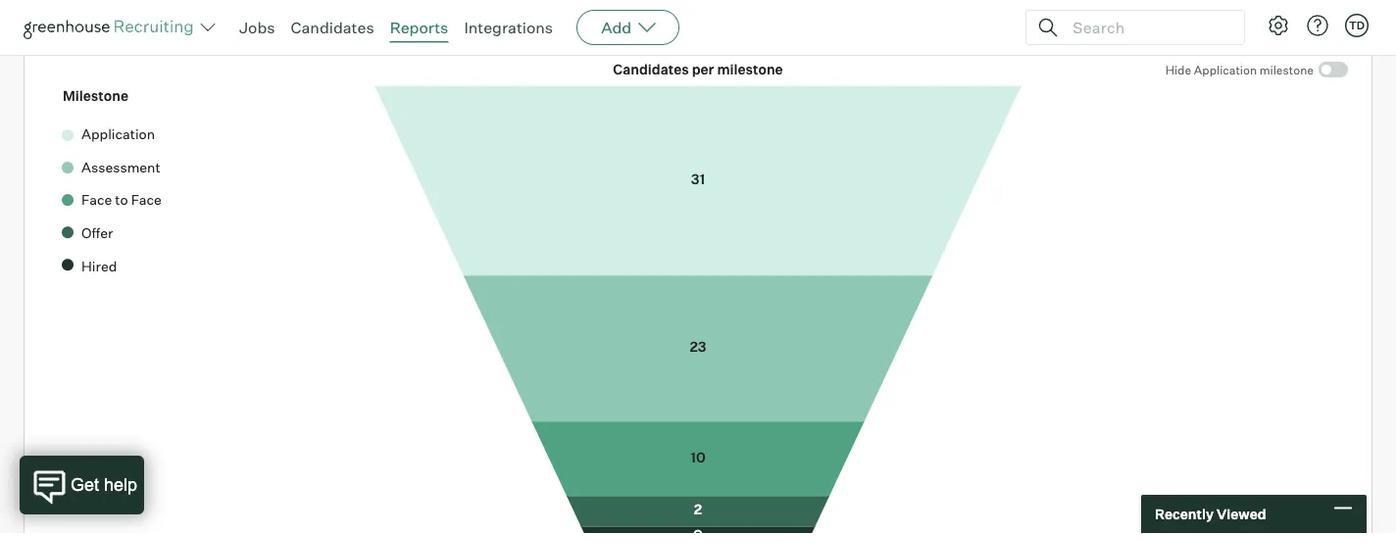 Task type: locate. For each thing, give the bounding box(es) containing it.
reports link
[[390, 18, 448, 37]]

add
[[601, 18, 632, 37]]

milestone
[[63, 87, 128, 105]]

Search text field
[[1068, 13, 1227, 42]]

application
[[1194, 62, 1257, 77]]

candidates
[[291, 18, 374, 37]]

integrations link
[[464, 18, 553, 37]]

jobs
[[239, 18, 275, 37]]

recently
[[1155, 506, 1214, 523]]

integrations
[[464, 18, 553, 37]]

configure image
[[1267, 14, 1290, 37]]



Task type: describe. For each thing, give the bounding box(es) containing it.
add button
[[577, 10, 680, 45]]

milestone
[[1260, 62, 1314, 77]]

td
[[1349, 19, 1365, 32]]

recently viewed
[[1155, 506, 1266, 523]]

reports
[[390, 18, 448, 37]]

td button
[[1345, 14, 1369, 37]]

hide application milestone
[[1165, 62, 1314, 77]]

hide
[[1165, 62, 1191, 77]]

greenhouse recruiting image
[[24, 16, 200, 39]]

td button
[[1341, 10, 1373, 41]]

viewed
[[1217, 506, 1266, 523]]

jobs link
[[239, 18, 275, 37]]

candidates link
[[291, 18, 374, 37]]



Task type: vqa. For each thing, say whether or not it's contained in the screenshot.
Referrals
no



